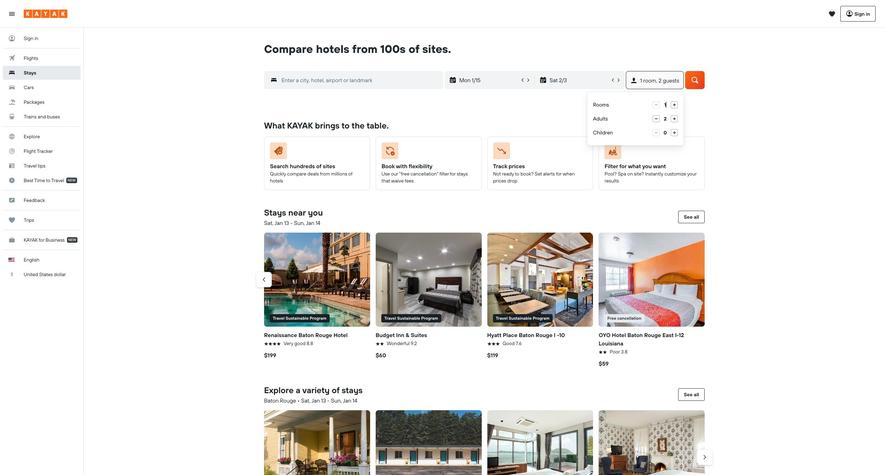 Task type: locate. For each thing, give the bounding box(es) containing it.
united states (english) image
[[8, 258, 15, 262]]

navigation menu image
[[8, 10, 15, 17]]

figure
[[270, 143, 361, 162], [382, 143, 473, 162], [493, 143, 585, 162], [605, 143, 696, 162], [264, 233, 370, 327], [376, 233, 482, 327], [487, 233, 593, 327], [599, 233, 705, 327]]

motel element
[[376, 411, 482, 476]]

None search field
[[254, 56, 715, 103]]

forward image
[[701, 455, 708, 462]]

Adults field
[[660, 115, 671, 122]]

budget inn & suites element
[[376, 233, 482, 327]]

Children field
[[660, 129, 671, 136]]



Task type: vqa. For each thing, say whether or not it's contained in the screenshot.
Hotel element
yes



Task type: describe. For each thing, give the bounding box(es) containing it.
bed & breakfast element
[[264, 411, 370, 476]]

inn element
[[599, 411, 705, 476]]

explore a variety of stays carousel region
[[261, 408, 712, 476]]

hyatt place baton rouge i -10 element
[[487, 233, 593, 327]]

Rooms field
[[660, 102, 671, 109]]

stays near you carousel region
[[256, 230, 708, 371]]

oyo hotel baton rouge east i-12 louisiana element
[[599, 233, 705, 327]]

hotel element
[[487, 411, 593, 476]]

renaissance baton rouge hotel element
[[264, 233, 370, 327]]

back image
[[261, 277, 268, 284]]

Enter a city, hotel, airport or landmark text field
[[277, 75, 443, 85]]



